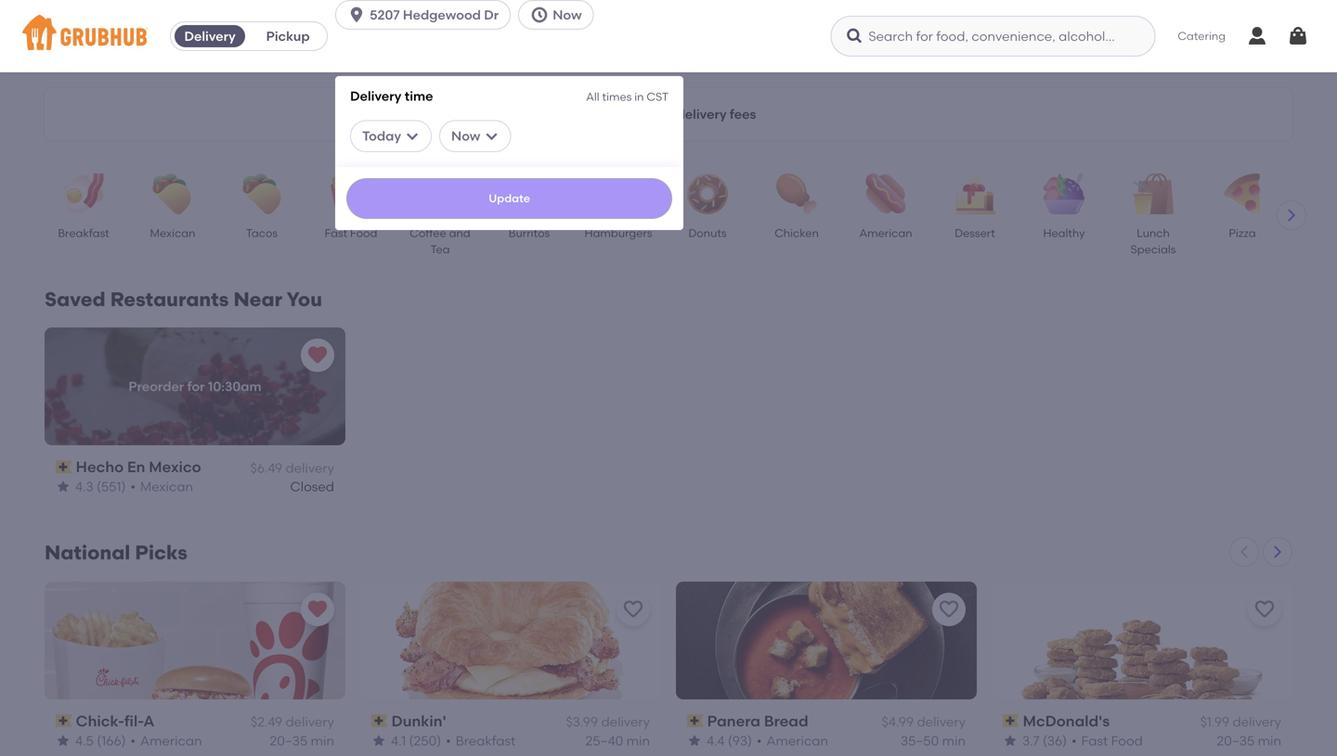 Task type: vqa. For each thing, say whether or not it's contained in the screenshot.
Map region
no



Task type: locate. For each thing, give the bounding box(es) containing it.
1 min from the left
[[311, 734, 334, 750]]

1 save this restaurant button from the left
[[617, 593, 650, 627]]

0 horizontal spatial save this restaurant image
[[622, 599, 645, 621]]

now
[[553, 7, 582, 23], [451, 128, 481, 144]]

saved restaurant button
[[301, 339, 334, 372], [301, 593, 334, 627]]

1 horizontal spatial • american
[[757, 734, 829, 750]]

2 vertical spatial svg image
[[405, 129, 420, 144]]

coffee
[[410, 227, 446, 240]]

delivery left pickup button
[[184, 28, 236, 44]]

delivery button
[[171, 21, 249, 51]]

0 horizontal spatial fast
[[325, 227, 348, 240]]

svg image
[[531, 6, 549, 24], [845, 27, 864, 46], [484, 129, 499, 144]]

2 • american from the left
[[757, 734, 829, 750]]

0 horizontal spatial now
[[451, 128, 481, 144]]

save this restaurant button for mcdonald's
[[1248, 593, 1282, 627]]

star icon image left 4.1
[[372, 734, 386, 749]]

min for chick-fil-a
[[311, 734, 334, 750]]

2 horizontal spatial save this restaurant button
[[1248, 593, 1282, 627]]

delivery
[[184, 28, 236, 44], [350, 88, 402, 104]]

1 vertical spatial mexican
[[140, 479, 193, 495]]

1 vertical spatial fast
[[1082, 734, 1108, 750]]

tacos
[[246, 227, 278, 240]]

subscription pass image left dunkin'
[[372, 715, 388, 728]]

svg image
[[347, 6, 366, 24], [1287, 25, 1310, 47], [405, 129, 420, 144]]

food
[[350, 227, 377, 240], [1111, 734, 1143, 750]]

1 vertical spatial saved restaurant button
[[301, 593, 334, 627]]

• fast food
[[1072, 734, 1143, 750]]

delivery inside button
[[184, 28, 236, 44]]

star icon image
[[56, 480, 71, 495], [56, 734, 71, 749], [372, 734, 386, 749], [687, 734, 702, 749], [1003, 734, 1018, 749]]

1 subscription pass image from the left
[[56, 715, 72, 728]]

1 20–35 min from the left
[[270, 734, 334, 750]]

4 min from the left
[[1258, 734, 1282, 750]]

breakfast
[[58, 227, 109, 240], [456, 734, 516, 750]]

1 horizontal spatial american
[[767, 734, 829, 750]]

mexican down mexican image
[[150, 227, 195, 240]]

1 save this restaurant image from the left
[[622, 599, 645, 621]]

american
[[860, 227, 913, 240], [140, 734, 202, 750], [767, 734, 829, 750]]

20–35 min down the $1.99 delivery
[[1217, 734, 1282, 750]]

today
[[362, 128, 401, 144]]

subscription pass image left the chick-
[[56, 715, 72, 728]]

1 vertical spatial delivery
[[350, 88, 402, 104]]

2 saved restaurant button from the top
[[301, 593, 334, 627]]

saved restaurant button for chick-fil-a
[[301, 593, 334, 627]]

min
[[311, 734, 334, 750], [627, 734, 650, 750], [942, 734, 966, 750], [1258, 734, 1282, 750]]

save this restaurant button
[[617, 593, 650, 627], [933, 593, 966, 627], [1248, 593, 1282, 627]]

caret right icon image
[[1285, 208, 1299, 223], [1271, 545, 1285, 560]]

delivery time
[[350, 88, 433, 104]]

3 save this restaurant button from the left
[[1248, 593, 1282, 627]]

0 vertical spatial svg image
[[531, 6, 549, 24]]

3 min from the left
[[942, 734, 966, 750]]

20–35 min down $2.49 delivery
[[270, 734, 334, 750]]

$2.49 delivery
[[251, 715, 334, 731]]

all times in cst
[[586, 90, 669, 104]]

0 horizontal spatial breakfast
[[58, 227, 109, 240]]

delivery up closed
[[286, 460, 334, 476]]

american down a
[[140, 734, 202, 750]]

mexican down mexico at the bottom left
[[140, 479, 193, 495]]

fast down fast food image
[[325, 227, 348, 240]]

• american for panera bread
[[757, 734, 829, 750]]

subscription pass image for chick-fil-a
[[56, 715, 72, 728]]

4.3
[[75, 479, 94, 495]]

10:30am
[[208, 379, 262, 395]]

0 horizontal spatial • american
[[131, 734, 202, 750]]

preorder for 10:30am
[[128, 379, 262, 395]]

1 saved restaurant button from the top
[[301, 339, 334, 372]]

caret right icon image right caret left icon
[[1271, 545, 1285, 560]]

healthy image
[[1032, 174, 1097, 215]]

food down fast food image
[[350, 227, 377, 240]]

20–35
[[270, 734, 308, 750], [1217, 734, 1255, 750]]

1 horizontal spatial 20–35 min
[[1217, 734, 1282, 750]]

subscription pass image
[[56, 715, 72, 728], [372, 715, 388, 728], [687, 715, 704, 728], [1003, 715, 1020, 728]]

$1.99 delivery
[[1201, 715, 1282, 731]]

breakfast right (250)
[[456, 734, 516, 750]]

delivery right $0
[[677, 106, 727, 122]]

1 horizontal spatial save this restaurant image
[[938, 599, 960, 621]]

american for chick-fil-a
[[140, 734, 202, 750]]

delivery up 35–50 min
[[917, 715, 966, 731]]

star icon image left the 3.7
[[1003, 734, 1018, 749]]

subscription pass image left panera
[[687, 715, 704, 728]]

20–35 min for chick-fil-a
[[270, 734, 334, 750]]

1 horizontal spatial delivery
[[350, 88, 402, 104]]

fast down mcdonald's
[[1082, 734, 1108, 750]]

0 horizontal spatial american
[[140, 734, 202, 750]]

subscription pass image for dunkin'
[[372, 715, 388, 728]]

save this restaurant image for panera bread
[[938, 599, 960, 621]]

2 horizontal spatial american
[[860, 227, 913, 240]]

20–35 for mcdonald's
[[1217, 734, 1255, 750]]

25–40
[[586, 734, 623, 750]]

subscription pass image left mcdonald's
[[1003, 715, 1020, 728]]

20–35 min
[[270, 734, 334, 750], [1217, 734, 1282, 750]]

national
[[45, 541, 130, 565]]

star icon image for panera bread
[[687, 734, 702, 749]]

• down en
[[131, 479, 136, 495]]

coffee and tea
[[410, 227, 471, 256]]

5207 hedgewood dr
[[370, 7, 499, 23]]

now inside "button"
[[553, 7, 582, 23]]

restaurants
[[110, 288, 229, 312]]

• american
[[131, 734, 202, 750], [757, 734, 829, 750]]

2 20–35 min from the left
[[1217, 734, 1282, 750]]

dessert image
[[943, 174, 1008, 215]]

2 subscription pass image from the left
[[372, 715, 388, 728]]

lunch
[[1137, 227, 1170, 240]]

1 20–35 from the left
[[270, 734, 308, 750]]

0 horizontal spatial save this restaurant button
[[617, 593, 650, 627]]

4 subscription pass image from the left
[[1003, 715, 1020, 728]]

specials
[[1131, 243, 1176, 256]]

delivery for chick-fil-a
[[286, 715, 334, 731]]

0 horizontal spatial 20–35 min
[[270, 734, 334, 750]]

min down $2.49 delivery
[[311, 734, 334, 750]]

lunch specials
[[1131, 227, 1176, 256]]

1 horizontal spatial now
[[553, 7, 582, 23]]

fees
[[730, 106, 756, 122]]

delivery up today
[[350, 88, 402, 104]]

american down 'american' image
[[860, 227, 913, 240]]

• for chick-fil-a
[[131, 734, 136, 750]]

1 vertical spatial svg image
[[1287, 25, 1310, 47]]

fil-
[[124, 713, 143, 731]]

(250)
[[409, 734, 441, 750]]

national picks
[[45, 541, 188, 565]]

delivery right $1.99
[[1233, 715, 1282, 731]]

star icon image left 4.4
[[687, 734, 702, 749]]

• american down a
[[131, 734, 202, 750]]

20–35 for chick-fil-a
[[270, 734, 308, 750]]

• breakfast
[[446, 734, 516, 750]]

2 vertical spatial svg image
[[484, 129, 499, 144]]

delivery up 25–40 min
[[601, 715, 650, 731]]

0 vertical spatial delivery
[[184, 28, 236, 44]]

0 vertical spatial caret right icon image
[[1285, 208, 1299, 223]]

save this restaurant image
[[622, 599, 645, 621], [938, 599, 960, 621], [1254, 599, 1276, 621]]

0 horizontal spatial svg image
[[347, 6, 366, 24]]

min for mcdonald's
[[1258, 734, 1282, 750]]

saved restaurants near you
[[45, 288, 322, 312]]

mexico
[[149, 458, 201, 476]]

• right (250)
[[446, 734, 451, 750]]

1 horizontal spatial svg image
[[531, 6, 549, 24]]

$4.99
[[882, 715, 914, 731]]

2 20–35 from the left
[[1217, 734, 1255, 750]]

fast food
[[325, 227, 377, 240]]

3 subscription pass image from the left
[[687, 715, 704, 728]]

2 horizontal spatial svg image
[[845, 27, 864, 46]]

0 vertical spatial svg image
[[347, 6, 366, 24]]

fast
[[325, 227, 348, 240], [1082, 734, 1108, 750]]

subscription pass image
[[56, 461, 72, 474]]

caret left icon image
[[1237, 545, 1252, 560]]

1 vertical spatial now
[[451, 128, 481, 144]]

2 horizontal spatial save this restaurant image
[[1254, 599, 1276, 621]]

0 vertical spatial breakfast
[[58, 227, 109, 240]]

• mexican
[[131, 479, 193, 495]]

1 vertical spatial food
[[1111, 734, 1143, 750]]

dr
[[484, 7, 499, 23]]

donuts image
[[675, 174, 740, 215]]

• down "fil-"
[[131, 734, 136, 750]]

35–50 min
[[901, 734, 966, 750]]

american down bread
[[767, 734, 829, 750]]

1 horizontal spatial save this restaurant button
[[933, 593, 966, 627]]

0 vertical spatial food
[[350, 227, 377, 240]]

hecho en mexico
[[76, 458, 201, 476]]

0 horizontal spatial food
[[350, 227, 377, 240]]

(93)
[[728, 734, 752, 750]]

donuts
[[689, 227, 727, 240]]

4.4 (93)
[[707, 734, 752, 750]]

star icon image down subscription pass icon
[[56, 480, 71, 495]]

1 • american from the left
[[131, 734, 202, 750]]

food right the (36)
[[1111, 734, 1143, 750]]

3.7 (36)
[[1023, 734, 1067, 750]]

0 vertical spatial saved restaurant button
[[301, 339, 334, 372]]

save this restaurant image for dunkin'
[[622, 599, 645, 621]]

min down the $1.99 delivery
[[1258, 734, 1282, 750]]

coffee and tea image
[[408, 174, 473, 215]]

3 save this restaurant image from the left
[[1254, 599, 1276, 621]]

chicken image
[[764, 174, 829, 215]]

min right 35–50
[[942, 734, 966, 750]]

update button
[[347, 178, 673, 219]]

now up coffee and tea image
[[451, 128, 481, 144]]

unlock
[[611, 106, 655, 122]]

breakfast image
[[51, 174, 116, 215]]

caret right icon image right pizza image
[[1285, 208, 1299, 223]]

1 horizontal spatial 20–35
[[1217, 734, 1255, 750]]

0 vertical spatial fast
[[325, 227, 348, 240]]

min for dunkin'
[[627, 734, 650, 750]]

0 vertical spatial now
[[553, 7, 582, 23]]

star icon image left '4.5'
[[56, 734, 71, 749]]

a
[[143, 713, 155, 731]]

delivery right $2.49 at the left bottom
[[286, 715, 334, 731]]

breakfast down breakfast image
[[58, 227, 109, 240]]

0 horizontal spatial delivery
[[184, 28, 236, 44]]

fast food image
[[319, 174, 384, 215]]

20–35 down $2.49 delivery
[[270, 734, 308, 750]]

0 horizontal spatial 20–35
[[270, 734, 308, 750]]

20–35 down the $1.99 delivery
[[1217, 734, 1255, 750]]

• right the (93) on the right bottom
[[757, 734, 762, 750]]

tea
[[430, 243, 450, 256]]

mexican
[[150, 227, 195, 240], [140, 479, 193, 495]]

• american down bread
[[757, 734, 829, 750]]

2 save this restaurant image from the left
[[938, 599, 960, 621]]

panera
[[707, 713, 761, 731]]

min right '25–40'
[[627, 734, 650, 750]]

now right dr at the left
[[553, 7, 582, 23]]

2 min from the left
[[627, 734, 650, 750]]

35–50
[[901, 734, 939, 750]]

• right the (36)
[[1072, 734, 1077, 750]]

1 horizontal spatial food
[[1111, 734, 1143, 750]]

1 horizontal spatial breakfast
[[456, 734, 516, 750]]

1 vertical spatial svg image
[[845, 27, 864, 46]]

2 save this restaurant button from the left
[[933, 593, 966, 627]]

catering button
[[1165, 15, 1239, 57]]

cst
[[647, 90, 669, 104]]



Task type: describe. For each thing, give the bounding box(es) containing it.
$6.49
[[250, 460, 282, 476]]

• american for chick-fil-a
[[131, 734, 202, 750]]

1 vertical spatial breakfast
[[456, 734, 516, 750]]

hamburgers
[[585, 227, 652, 240]]

saved restaurant image
[[307, 345, 329, 367]]

delivery for delivery time
[[350, 88, 402, 104]]

saved
[[45, 288, 106, 312]]

svg image inside now "button"
[[531, 6, 549, 24]]

$2.49
[[251, 715, 282, 731]]

5207
[[370, 7, 400, 23]]

0 horizontal spatial svg image
[[484, 129, 499, 144]]

star icon image for mcdonald's
[[1003, 734, 1018, 749]]

burritos
[[509, 227, 550, 240]]

catering
[[1178, 29, 1226, 43]]

dunkin'
[[392, 713, 447, 731]]

now button
[[518, 0, 601, 30]]

$0
[[658, 106, 673, 122]]

4.5 (166)
[[75, 734, 126, 750]]

svg image inside 5207 hedgewood dr "button"
[[347, 6, 366, 24]]

chick-fil-a
[[76, 713, 155, 731]]

• for mcdonald's
[[1072, 734, 1077, 750]]

picks
[[135, 541, 188, 565]]

delivery for mcdonald's
[[1233, 715, 1282, 731]]

mcdonald's
[[1023, 713, 1110, 731]]

update
[[489, 192, 530, 205]]

and
[[449, 227, 471, 240]]

5207 hedgewood dr button
[[335, 0, 518, 30]]

closed
[[290, 479, 334, 495]]

star icon image for dunkin'
[[372, 734, 386, 749]]

pickup button
[[249, 21, 327, 51]]

hecho
[[76, 458, 124, 476]]

delivery for hecho en mexico
[[286, 460, 334, 476]]

unlock $0 delivery fees
[[611, 106, 756, 122]]

preorder
[[128, 379, 184, 395]]

hamburgers image
[[586, 174, 651, 215]]

panera bread
[[707, 713, 809, 731]]

you
[[287, 288, 322, 312]]

• for panera bread
[[757, 734, 762, 750]]

delivery for panera bread
[[917, 715, 966, 731]]

• for dunkin'
[[446, 734, 451, 750]]

1 horizontal spatial fast
[[1082, 734, 1108, 750]]

3.7
[[1023, 734, 1040, 750]]

chick-
[[76, 713, 124, 731]]

4.1
[[391, 734, 406, 750]]

american for panera bread
[[767, 734, 829, 750]]

min for panera bread
[[942, 734, 966, 750]]

(166)
[[97, 734, 126, 750]]

pizza
[[1229, 227, 1256, 240]]

subscription pass image for panera bread
[[687, 715, 704, 728]]

main navigation navigation
[[0, 0, 1337, 757]]

saved restaurant image
[[307, 599, 329, 621]]

burritos image
[[497, 174, 562, 215]]

american image
[[854, 174, 919, 215]]

delivery for delivery
[[184, 28, 236, 44]]

bread
[[764, 713, 809, 731]]

1 horizontal spatial svg image
[[405, 129, 420, 144]]

$1.99
[[1201, 715, 1230, 731]]

1 vertical spatial caret right icon image
[[1271, 545, 1285, 560]]

4.4
[[707, 734, 725, 750]]

mexican image
[[140, 174, 205, 215]]

• for hecho en mexico
[[131, 479, 136, 495]]

4.3 (551)
[[75, 479, 126, 495]]

hedgewood
[[403, 7, 481, 23]]

subscription pass image for mcdonald's
[[1003, 715, 1020, 728]]

times
[[602, 90, 632, 104]]

saved restaurant button for hecho en mexico
[[301, 339, 334, 372]]

lunch specials image
[[1121, 174, 1186, 215]]

(36)
[[1043, 734, 1067, 750]]

near
[[234, 288, 282, 312]]

time
[[405, 88, 433, 104]]

dessert
[[955, 227, 995, 240]]

chicken
[[775, 227, 819, 240]]

20–35 min for mcdonald's
[[1217, 734, 1282, 750]]

$6.49 delivery
[[250, 460, 334, 476]]

$4.99 delivery
[[882, 715, 966, 731]]

$3.99
[[566, 715, 598, 731]]

healthy
[[1043, 227, 1085, 240]]

en
[[127, 458, 145, 476]]

(551)
[[97, 479, 126, 495]]

25–40 min
[[586, 734, 650, 750]]

star icon image for hecho en mexico
[[56, 480, 71, 495]]

all
[[586, 90, 600, 104]]

4.5
[[75, 734, 94, 750]]

2 horizontal spatial svg image
[[1287, 25, 1310, 47]]

in
[[635, 90, 644, 104]]

delivery for dunkin'
[[601, 715, 650, 731]]

save this restaurant button for panera bread
[[933, 593, 966, 627]]

0 vertical spatial mexican
[[150, 227, 195, 240]]

$3.99 delivery
[[566, 715, 650, 731]]

save this restaurant image for mcdonald's
[[1254, 599, 1276, 621]]

tacos image
[[229, 174, 294, 215]]

pickup
[[266, 28, 310, 44]]

pizza image
[[1210, 174, 1275, 215]]

4.1 (250)
[[391, 734, 441, 750]]

save this restaurant button for dunkin'
[[617, 593, 650, 627]]

star icon image for chick-fil-a
[[56, 734, 71, 749]]

for
[[187, 379, 205, 395]]



